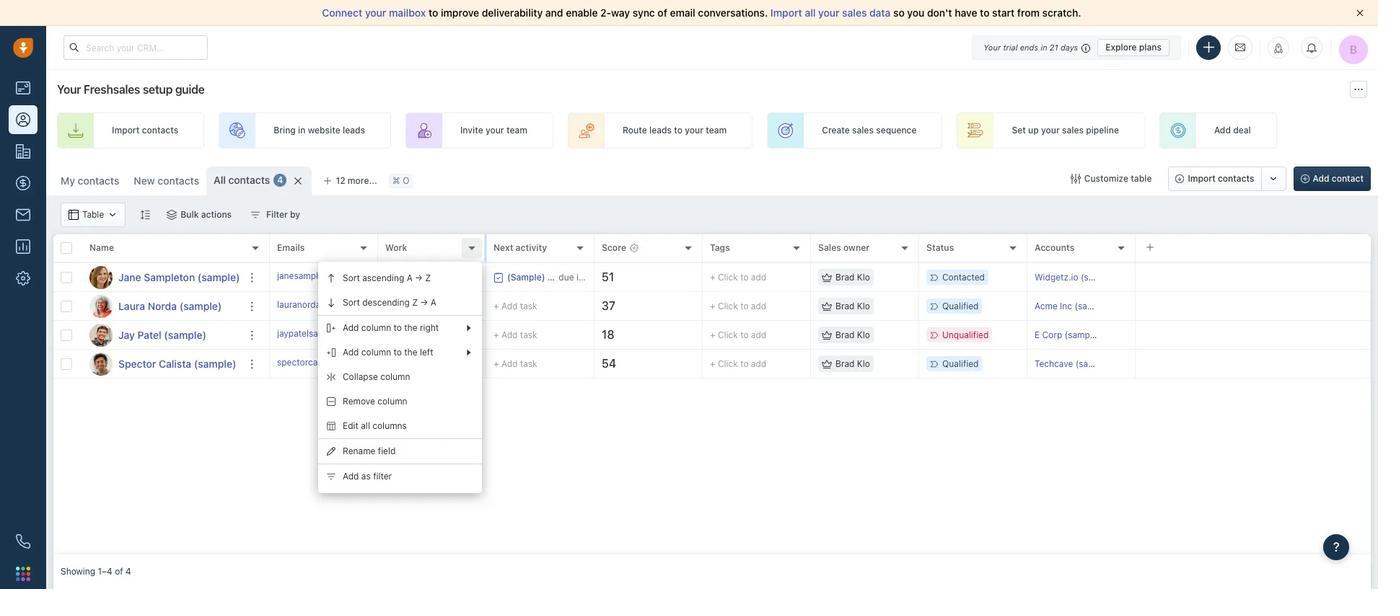 Task type: vqa. For each thing, say whether or not it's contained in the screenshot.
Click here
no



Task type: locate. For each thing, give the bounding box(es) containing it.
import down add deal link
[[1188, 173, 1216, 184]]

2 vertical spatial + add task
[[494, 358, 537, 369]]

4 klo from the top
[[857, 359, 870, 369]]

pipeline
[[1086, 125, 1119, 136]]

(sample) right corp
[[1065, 330, 1101, 341]]

contacts down add deal
[[1218, 173, 1255, 184]]

actions
[[201, 209, 232, 220]]

add inside menu item
[[343, 472, 359, 482]]

click
[[718, 272, 738, 283], [718, 301, 738, 312], [393, 328, 413, 339], [718, 330, 738, 341], [718, 359, 738, 369]]

add as filter menu item
[[318, 465, 482, 489]]

your trial ends in 21 days
[[984, 42, 1078, 52]]

(sample) for spector calista (sample)
[[194, 358, 236, 370]]

the for right
[[404, 323, 418, 334]]

0 vertical spatial sort
[[343, 273, 360, 284]]

collapse column menu item
[[318, 365, 482, 390]]

1 horizontal spatial a
[[431, 298, 437, 308]]

of right sync
[[658, 6, 667, 19]]

so
[[894, 6, 905, 19]]

in left 21 at the top of the page
[[1041, 42, 1048, 52]]

have
[[955, 6, 978, 19]]

cell for 51
[[1136, 263, 1371, 292]]

(sample) for laura norda (sample)
[[180, 300, 222, 312]]

3 klo from the top
[[857, 330, 870, 341]]

status
[[927, 243, 954, 254]]

3 brad klo from the top
[[836, 330, 870, 341]]

container_wx8msf4aqz5i3rn1 image inside filter by button
[[250, 210, 261, 220]]

column up 'collapse column'
[[361, 347, 391, 358]]

z up 4167348672
[[425, 273, 431, 284]]

table button
[[61, 203, 126, 227]]

import contacts link
[[57, 113, 204, 149]]

add for 51
[[751, 272, 767, 283]]

bring in website leads
[[274, 125, 365, 136]]

1 + click to add from the top
[[710, 272, 767, 283]]

filter by
[[266, 209, 300, 220]]

invite your team link
[[406, 113, 554, 149]]

task
[[520, 301, 537, 311], [520, 329, 537, 340], [520, 358, 537, 369]]

3684945781
[[385, 357, 438, 368]]

your left freshsales
[[57, 83, 81, 96]]

1 vertical spatial import contacts
[[1188, 173, 1255, 184]]

Search your CRM... text field
[[64, 35, 208, 60]]

column for collapse column
[[380, 372, 410, 383]]

sort descending z → a
[[343, 298, 437, 308]]

j image
[[89, 324, 113, 347]]

qualified down unqualified
[[943, 359, 979, 369]]

cell for 37
[[1136, 292, 1371, 320]]

2 team from the left
[[706, 125, 727, 136]]

import contacts for import contacts button
[[1188, 173, 1255, 184]]

z
[[425, 273, 431, 284], [412, 298, 418, 308]]

1 vertical spatial the
[[404, 347, 418, 358]]

(sample) up spector calista (sample)
[[164, 329, 206, 341]]

grid
[[53, 233, 1371, 555]]

0 horizontal spatial in
[[298, 125, 306, 136]]

0 vertical spatial qualified
[[943, 301, 979, 312]]

patel
[[138, 329, 161, 341]]

of right '1–4'
[[115, 567, 123, 578]]

don't
[[927, 6, 952, 19]]

0 horizontal spatial team
[[507, 125, 528, 136]]

klo for 54
[[857, 359, 870, 369]]

leads right route at the left
[[649, 125, 672, 136]]

2 the from the top
[[404, 347, 418, 358]]

column for add column to the left
[[361, 347, 391, 358]]

conversations.
[[698, 6, 768, 19]]

0 horizontal spatial z
[[412, 298, 418, 308]]

0 vertical spatial task
[[520, 301, 537, 311]]

container_wx8msf4aqz5i3rn1 image
[[1071, 174, 1081, 184], [108, 210, 118, 220], [167, 210, 177, 220], [250, 210, 261, 220], [494, 272, 504, 283], [822, 301, 832, 311]]

contact
[[1332, 173, 1364, 184]]

unqualified
[[943, 330, 989, 341]]

style_myh0__igzzd8unmi image
[[140, 210, 150, 220]]

import contacts inside button
[[1188, 173, 1255, 184]]

sort descending z → a menu item
[[318, 291, 482, 315]]

klo for 18
[[857, 330, 870, 341]]

2 cell from the top
[[1136, 292, 1371, 320]]

customize
[[1085, 173, 1129, 184]]

import all your sales data link
[[771, 6, 894, 19]]

0 vertical spatial import contacts
[[112, 125, 178, 136]]

a right "ascending"
[[407, 273, 413, 284]]

→ up 4167348672
[[415, 273, 423, 284]]

1 vertical spatial sort
[[343, 298, 360, 308]]

2 brad from the top
[[836, 301, 855, 312]]

1 horizontal spatial in
[[1041, 42, 1048, 52]]

0 horizontal spatial your
[[57, 83, 81, 96]]

2 sort from the top
[[343, 298, 360, 308]]

sales right create
[[852, 125, 874, 136]]

(sample) down e corp (sample)
[[1076, 359, 1112, 369]]

sales left pipeline
[[1062, 125, 1084, 136]]

jaypatelsample@gmail.com + click to add
[[277, 328, 442, 339]]

1 horizontal spatial team
[[706, 125, 727, 136]]

table
[[82, 210, 104, 220]]

0 vertical spatial →
[[415, 273, 423, 284]]

column down 3684945781 link
[[380, 372, 410, 383]]

container_wx8msf4aqz5i3rn1 image down the sales
[[822, 301, 832, 311]]

field
[[378, 446, 396, 457]]

press space to select this row. row containing laura norda (sample)
[[53, 292, 270, 321]]

press space to select this row. row containing jane sampleton (sample)
[[53, 263, 270, 292]]

1 brad klo from the top
[[836, 272, 870, 283]]

click for 18
[[718, 330, 738, 341]]

0 vertical spatial of
[[658, 6, 667, 19]]

(sample) right calista
[[194, 358, 236, 370]]

→ up right
[[420, 298, 428, 308]]

laura norda (sample)
[[118, 300, 222, 312]]

(sample) for jane sampleton (sample)
[[198, 271, 240, 283]]

import down your freshsales setup guide
[[112, 125, 140, 136]]

the left right
[[404, 323, 418, 334]]

your
[[984, 42, 1001, 52], [57, 83, 81, 96]]

row group
[[53, 263, 270, 379], [270, 263, 1371, 379]]

click for 54
[[718, 359, 738, 369]]

right
[[420, 323, 439, 334]]

2 row group from the left
[[270, 263, 1371, 379]]

activity
[[516, 243, 547, 254]]

sort inside "menu item"
[[343, 273, 360, 284]]

from
[[1018, 6, 1040, 19]]

container_wx8msf4aqz5i3rn1 image right 'table'
[[108, 210, 118, 220]]

brad for 18
[[836, 330, 855, 341]]

container_wx8msf4aqz5i3rn1 image inside table "dropdown button"
[[108, 210, 118, 220]]

0 vertical spatial z
[[425, 273, 431, 284]]

import contacts down setup
[[112, 125, 178, 136]]

cell for 18
[[1136, 321, 1371, 349]]

1 vertical spatial 4
[[126, 567, 131, 578]]

phone element
[[9, 528, 38, 556]]

1 vertical spatial of
[[115, 567, 123, 578]]

0 vertical spatial 4
[[277, 175, 283, 186]]

jane
[[118, 271, 141, 283]]

sales left data
[[842, 6, 867, 19]]

+ click to add
[[710, 272, 767, 283], [710, 301, 767, 312], [710, 330, 767, 341], [710, 359, 767, 369]]

+ click to add for 18
[[710, 330, 767, 341]]

1 the from the top
[[404, 323, 418, 334]]

customize table
[[1085, 173, 1152, 184]]

→ inside menu item
[[420, 298, 428, 308]]

s image
[[89, 353, 113, 376]]

2 klo from the top
[[857, 301, 870, 312]]

column inside menu item
[[380, 372, 410, 383]]

sort for sort ascending a → z
[[343, 273, 360, 284]]

1 brad from the top
[[836, 272, 855, 283]]

0 vertical spatial the
[[404, 323, 418, 334]]

z down 3684932360 'link'
[[412, 298, 418, 308]]

up
[[1028, 125, 1039, 136]]

widgetz.io (sample) link
[[1035, 272, 1117, 283]]

by
[[290, 209, 300, 220]]

4 brad klo from the top
[[836, 359, 870, 369]]

column
[[361, 323, 391, 334], [361, 347, 391, 358], [380, 372, 410, 383], [378, 397, 407, 407]]

sort down janesampleton@gmail.com 3684932360
[[343, 298, 360, 308]]

2 leads from the left
[[649, 125, 672, 136]]

4 brad from the top
[[836, 359, 855, 369]]

1 team from the left
[[507, 125, 528, 136]]

column down descending
[[361, 323, 391, 334]]

press space to select this row. row
[[53, 263, 270, 292], [270, 263, 1371, 292], [53, 292, 270, 321], [270, 292, 1371, 321], [53, 321, 270, 350], [270, 321, 1371, 350], [53, 350, 270, 379], [270, 350, 1371, 379]]

create
[[822, 125, 850, 136]]

qualified for 54
[[943, 359, 979, 369]]

2 vertical spatial task
[[520, 358, 537, 369]]

add column to the left
[[343, 347, 433, 358]]

1 row group from the left
[[53, 263, 270, 379]]

1 vertical spatial a
[[431, 298, 437, 308]]

(sample) right inc
[[1075, 301, 1111, 312]]

brad klo for 51
[[836, 272, 870, 283]]

contacts right new
[[158, 175, 199, 187]]

0 horizontal spatial all
[[361, 421, 370, 432]]

+ click to add for 51
[[710, 272, 767, 283]]

1 + add task from the top
[[494, 301, 537, 311]]

add inside button
[[1313, 173, 1330, 184]]

1 vertical spatial qualified
[[943, 359, 979, 369]]

qualified down contacted at right
[[943, 301, 979, 312]]

37
[[602, 300, 616, 313]]

of
[[658, 6, 667, 19], [115, 567, 123, 578]]

(sample) for e corp (sample)
[[1065, 330, 1101, 341]]

add deal
[[1215, 125, 1251, 136]]

all left data
[[805, 6, 816, 19]]

all inside menu item
[[361, 421, 370, 432]]

container_wx8msf4aqz5i3rn1 image left filter
[[250, 210, 261, 220]]

(sample) down jane sampleton (sample) link
[[180, 300, 222, 312]]

1 vertical spatial + add task
[[494, 329, 537, 340]]

1 horizontal spatial your
[[984, 42, 1001, 52]]

qualified
[[943, 301, 979, 312], [943, 359, 979, 369]]

menu
[[318, 262, 482, 494]]

container_wx8msf4aqz5i3rn1 image inside table "dropdown button"
[[69, 210, 79, 220]]

1 horizontal spatial of
[[658, 6, 667, 19]]

1 vertical spatial import
[[112, 125, 140, 136]]

container_wx8msf4aqz5i3rn1 image left bulk
[[167, 210, 177, 220]]

connect
[[322, 6, 363, 19]]

plans
[[1139, 41, 1162, 52]]

cell
[[1136, 263, 1371, 292], [1136, 292, 1371, 320], [1136, 321, 1371, 349], [1136, 350, 1371, 378]]

+ add task for 18
[[494, 329, 537, 340]]

the left left
[[404, 347, 418, 358]]

task for 18
[[520, 329, 537, 340]]

4 right '1–4'
[[126, 567, 131, 578]]

klo for 51
[[857, 272, 870, 283]]

column up columns
[[378, 397, 407, 407]]

import contacts down add deal link
[[1188, 173, 1255, 184]]

name column header
[[82, 235, 270, 263]]

(sample) right 'sampleton'
[[198, 271, 240, 283]]

brad klo
[[836, 272, 870, 283], [836, 301, 870, 312], [836, 330, 870, 341], [836, 359, 870, 369]]

→ for z
[[415, 273, 423, 284]]

the
[[404, 323, 418, 334], [404, 347, 418, 358]]

in right bring
[[298, 125, 306, 136]]

add
[[1215, 125, 1231, 136], [1313, 173, 1330, 184], [502, 301, 518, 311], [343, 323, 359, 334], [502, 329, 518, 340], [343, 347, 359, 358], [502, 358, 518, 369], [343, 472, 359, 482]]

3 brad from the top
[[836, 330, 855, 341]]

4 + click to add from the top
[[710, 359, 767, 369]]

your for your trial ends in 21 days
[[984, 42, 1001, 52]]

1 horizontal spatial 4
[[277, 175, 283, 186]]

1 horizontal spatial z
[[425, 273, 431, 284]]

1 sort from the top
[[343, 273, 360, 284]]

norda
[[148, 300, 177, 312]]

a inside menu item
[[431, 298, 437, 308]]

1 qualified from the top
[[943, 301, 979, 312]]

task for 54
[[520, 358, 537, 369]]

container_wx8msf4aqz5i3rn1 image
[[69, 210, 79, 220], [822, 272, 832, 283], [822, 330, 832, 340], [822, 359, 832, 369]]

sort
[[343, 273, 360, 284], [343, 298, 360, 308]]

add as filter
[[343, 472, 392, 482]]

4 cell from the top
[[1136, 350, 1371, 378]]

1 vertical spatial task
[[520, 329, 537, 340]]

container_wx8msf4aqz5i3rn1 image inside customize table button
[[1071, 174, 1081, 184]]

press space to select this row. row containing spector calista (sample)
[[53, 350, 270, 379]]

1 vertical spatial z
[[412, 298, 418, 308]]

1 horizontal spatial leads
[[649, 125, 672, 136]]

→ inside "menu item"
[[415, 273, 423, 284]]

sort inside menu item
[[343, 298, 360, 308]]

lauranordasample@gmail.com link
[[277, 299, 400, 314]]

remove column
[[343, 397, 407, 407]]

tags
[[710, 243, 730, 254]]

1 cell from the top
[[1136, 263, 1371, 292]]

leads right website
[[343, 125, 365, 136]]

4 up filter by
[[277, 175, 283, 186]]

add for 37
[[751, 301, 767, 312]]

2 vertical spatial import
[[1188, 173, 1216, 184]]

filter by button
[[241, 203, 310, 227]]

0 horizontal spatial 4
[[126, 567, 131, 578]]

2 brad klo from the top
[[836, 301, 870, 312]]

⌘ o
[[392, 176, 410, 187]]

column inside menu item
[[378, 397, 407, 407]]

container_wx8msf4aqz5i3rn1 image for 54
[[822, 359, 832, 369]]

0 horizontal spatial import
[[112, 125, 140, 136]]

explore plans
[[1106, 41, 1162, 52]]

sort up the lauranordasample@gmail.com
[[343, 273, 360, 284]]

3 task from the top
[[520, 358, 537, 369]]

add
[[751, 272, 767, 283], [751, 301, 767, 312], [426, 328, 442, 339], [751, 330, 767, 341], [751, 359, 767, 369]]

team inside route leads to your team link
[[706, 125, 727, 136]]

bulk actions
[[181, 209, 232, 220]]

0 vertical spatial a
[[407, 273, 413, 284]]

0 vertical spatial + add task
[[494, 301, 537, 311]]

2 task from the top
[[520, 329, 537, 340]]

a up right
[[431, 298, 437, 308]]

your left trial at the right
[[984, 42, 1001, 52]]

1 horizontal spatial all
[[805, 6, 816, 19]]

container_wx8msf4aqz5i3rn1 image left customize
[[1071, 174, 1081, 184]]

rename field menu item
[[318, 440, 482, 464]]

import inside button
[[1188, 173, 1216, 184]]

your left data
[[818, 6, 840, 19]]

→ for a
[[420, 298, 428, 308]]

3 + add task from the top
[[494, 358, 537, 369]]

press space to select this row. row containing 51
[[270, 263, 1371, 292]]

import right conversations.
[[771, 6, 802, 19]]

brad klo for 18
[[836, 330, 870, 341]]

calista
[[159, 358, 191, 370]]

contacts right all
[[228, 174, 270, 186]]

3 + click to add from the top
[[710, 330, 767, 341]]

2 + click to add from the top
[[710, 301, 767, 312]]

all right edit
[[361, 421, 370, 432]]

2 qualified from the top
[[943, 359, 979, 369]]

2 horizontal spatial import
[[1188, 173, 1216, 184]]

0 horizontal spatial a
[[407, 273, 413, 284]]

1 horizontal spatial import
[[771, 6, 802, 19]]

contacts inside 'import contacts' link
[[142, 125, 178, 136]]

+ add task
[[494, 301, 537, 311], [494, 329, 537, 340], [494, 358, 537, 369]]

import contacts for 'import contacts' link
[[112, 125, 178, 136]]

column for remove column
[[378, 397, 407, 407]]

your right route at the left
[[685, 125, 704, 136]]

table
[[1131, 173, 1152, 184]]

collapse
[[343, 372, 378, 383]]

to
[[429, 6, 438, 19], [980, 6, 990, 19], [674, 125, 683, 136], [741, 272, 749, 283], [741, 301, 749, 312], [394, 323, 402, 334], [416, 328, 424, 339], [741, 330, 749, 341], [394, 347, 402, 358], [741, 359, 749, 369]]

task for 37
[[520, 301, 537, 311]]

remove
[[343, 397, 375, 407]]

1 task from the top
[[520, 301, 537, 311]]

set up your sales pipeline link
[[957, 113, 1145, 149]]

contacts down setup
[[142, 125, 178, 136]]

rename field
[[343, 446, 396, 457]]

start
[[992, 6, 1015, 19]]

1 vertical spatial all
[[361, 421, 370, 432]]

1 vertical spatial →
[[420, 298, 428, 308]]

0 horizontal spatial import contacts
[[112, 125, 178, 136]]

1 vertical spatial your
[[57, 83, 81, 96]]

1 leads from the left
[[343, 125, 365, 136]]

2 + add task from the top
[[494, 329, 537, 340]]

0 vertical spatial your
[[984, 42, 1001, 52]]

spectorcalista@gmail.com 3684945781
[[277, 357, 438, 368]]

connect your mailbox link
[[322, 6, 429, 19]]

(sample) for acme inc (sample)
[[1075, 301, 1111, 312]]

3 cell from the top
[[1136, 321, 1371, 349]]

0 horizontal spatial leads
[[343, 125, 365, 136]]

1 horizontal spatial import contacts
[[1188, 173, 1255, 184]]

1 klo from the top
[[857, 272, 870, 283]]



Task type: describe. For each thing, give the bounding box(es) containing it.
click for 51
[[718, 272, 738, 283]]

janesampleton@gmail.com link
[[277, 270, 386, 285]]

brad klo for 37
[[836, 301, 870, 312]]

remove column menu item
[[318, 390, 482, 414]]

contacts right my
[[78, 175, 119, 187]]

lauranordasample@gmail.com
[[277, 299, 400, 310]]

jay patel (sample) link
[[118, 328, 206, 342]]

container_wx8msf4aqz5i3rn1 image for 51
[[822, 272, 832, 283]]

a inside "menu item"
[[407, 273, 413, 284]]

customize table button
[[1061, 167, 1162, 191]]

trial
[[1003, 42, 1018, 52]]

54
[[602, 357, 616, 370]]

12
[[336, 175, 345, 186]]

techcave (sample) link
[[1035, 359, 1112, 369]]

bring
[[274, 125, 296, 136]]

you
[[907, 6, 925, 19]]

edit all columns menu item
[[318, 414, 482, 439]]

deliverability
[[482, 6, 543, 19]]

18
[[602, 328, 615, 341]]

cell for 54
[[1136, 350, 1371, 378]]

import for import contacts button
[[1188, 173, 1216, 184]]

all contacts link
[[214, 173, 270, 188]]

sort for sort descending z → a
[[343, 298, 360, 308]]

press space to select this row. row containing 37
[[270, 292, 1371, 321]]

brad for 37
[[836, 301, 855, 312]]

name
[[89, 243, 114, 254]]

add contact button
[[1294, 167, 1371, 191]]

column for add column to the right
[[361, 323, 391, 334]]

explore plans link
[[1098, 39, 1170, 56]]

sales
[[818, 243, 841, 254]]

create sales sequence
[[822, 125, 917, 136]]

ascending
[[362, 273, 404, 284]]

the for left
[[404, 347, 418, 358]]

add for 18
[[751, 330, 767, 341]]

j image
[[89, 266, 113, 289]]

score
[[602, 243, 626, 254]]

51
[[602, 271, 614, 284]]

email image
[[1236, 41, 1246, 54]]

laura norda (sample) link
[[118, 299, 222, 314]]

brad klo for 54
[[836, 359, 870, 369]]

0 horizontal spatial of
[[115, 567, 123, 578]]

sampleton
[[144, 271, 195, 283]]

route
[[623, 125, 647, 136]]

set
[[1012, 125, 1026, 136]]

brad for 54
[[836, 359, 855, 369]]

jaypatelsample@gmail.com link
[[277, 328, 388, 343]]

leads inside bring in website leads link
[[343, 125, 365, 136]]

set up your sales pipeline
[[1012, 125, 1119, 136]]

sales owner
[[818, 243, 870, 254]]

add column to the right
[[343, 323, 439, 334]]

your left mailbox
[[365, 6, 386, 19]]

deal
[[1234, 125, 1251, 136]]

invite your team
[[460, 125, 528, 136]]

rename
[[343, 446, 376, 457]]

setup
[[143, 83, 173, 96]]

3684932360
[[385, 271, 440, 281]]

close image
[[1357, 9, 1364, 17]]

descending
[[362, 298, 410, 308]]

explore
[[1106, 41, 1137, 52]]

janesampleton@gmail.com 3684932360
[[277, 271, 440, 281]]

jay
[[118, 329, 135, 341]]

next activity
[[494, 243, 547, 254]]

freshworks switcher image
[[16, 567, 30, 582]]

all
[[214, 174, 226, 186]]

container_wx8msf4aqz5i3rn1 image inside bulk actions button
[[167, 210, 177, 220]]

your for your freshsales setup guide
[[57, 83, 81, 96]]

route leads to your team link
[[568, 113, 753, 149]]

import for 'import contacts' link
[[112, 125, 140, 136]]

more...
[[348, 175, 377, 186]]

bulk actions button
[[158, 203, 241, 227]]

new contacts
[[134, 175, 199, 187]]

showing
[[61, 567, 95, 578]]

1 vertical spatial in
[[298, 125, 306, 136]]

laura
[[118, 300, 145, 312]]

your right up
[[1041, 125, 1060, 136]]

my contacts
[[61, 175, 119, 187]]

all contacts 4
[[214, 174, 283, 186]]

inc
[[1060, 301, 1072, 312]]

1–4
[[98, 567, 112, 578]]

o
[[403, 176, 410, 187]]

bulk
[[181, 209, 199, 220]]

press space to select this row. row containing 18
[[270, 321, 1371, 350]]

press space to select this row. row containing 54
[[270, 350, 1371, 379]]

menu containing sort ascending a → z
[[318, 262, 482, 494]]

acme
[[1035, 301, 1058, 312]]

4167348672 link
[[385, 299, 437, 314]]

import contacts group
[[1169, 167, 1286, 191]]

qualified for 37
[[943, 301, 979, 312]]

jaypatelsample@gmail.com
[[277, 328, 388, 339]]

filter
[[266, 209, 288, 220]]

3684932360 link
[[385, 270, 440, 285]]

press space to select this row. row containing jay patel (sample)
[[53, 321, 270, 350]]

(sample) for jay patel (sample)
[[164, 329, 206, 341]]

enable
[[566, 6, 598, 19]]

and
[[546, 6, 563, 19]]

row group containing jane sampleton (sample)
[[53, 263, 270, 379]]

leads inside route leads to your team link
[[649, 125, 672, 136]]

sort ascending a → z menu item
[[318, 266, 482, 291]]

jane sampleton (sample) link
[[118, 270, 240, 285]]

sort ascending a → z
[[343, 273, 431, 284]]

contacts inside import contacts button
[[1218, 173, 1255, 184]]

as
[[361, 472, 371, 482]]

container_wx8msf4aqz5i3rn1 image down next
[[494, 272, 504, 283]]

techcave
[[1035, 359, 1073, 369]]

spector
[[118, 358, 156, 370]]

jay patel (sample)
[[118, 329, 206, 341]]

klo for 37
[[857, 301, 870, 312]]

+ add task for 54
[[494, 358, 537, 369]]

row group containing 51
[[270, 263, 1371, 379]]

name row
[[53, 235, 270, 263]]

your right invite
[[486, 125, 504, 136]]

team inside invite your team link
[[507, 125, 528, 136]]

0 vertical spatial in
[[1041, 42, 1048, 52]]

days
[[1061, 42, 1078, 52]]

+ click to add for 54
[[710, 359, 767, 369]]

+ click to add for 37
[[710, 301, 767, 312]]

columns
[[373, 421, 407, 432]]

brad for 51
[[836, 272, 855, 283]]

⌘
[[392, 176, 400, 187]]

janesampleton@gmail.com
[[277, 271, 386, 281]]

container_wx8msf4aqz5i3rn1 image for 18
[[822, 330, 832, 340]]

owner
[[844, 243, 870, 254]]

add for 54
[[751, 359, 767, 369]]

0 vertical spatial all
[[805, 6, 816, 19]]

0 vertical spatial import
[[771, 6, 802, 19]]

import contacts button
[[1169, 167, 1262, 191]]

z inside sort ascending a → z "menu item"
[[425, 273, 431, 284]]

(sample) up acme inc (sample)
[[1081, 272, 1117, 283]]

improve
[[441, 6, 479, 19]]

click for 37
[[718, 301, 738, 312]]

l image
[[89, 295, 113, 318]]

widgetz.io (sample)
[[1035, 272, 1117, 283]]

spectorcalista@gmail.com link
[[277, 356, 384, 372]]

emails
[[277, 243, 305, 254]]

e corp (sample)
[[1035, 330, 1101, 341]]

4 inside all contacts 4
[[277, 175, 283, 186]]

12 more... button
[[316, 171, 385, 191]]

techcave (sample)
[[1035, 359, 1112, 369]]

acme inc (sample) link
[[1035, 301, 1111, 312]]

edit all columns
[[343, 421, 407, 432]]

invite
[[460, 125, 483, 136]]

my
[[61, 175, 75, 187]]

way
[[611, 6, 630, 19]]

connect your mailbox to improve deliverability and enable 2-way sync of email conversations. import all your sales data so you don't have to start from scratch.
[[322, 6, 1082, 19]]

3684945781 link
[[385, 356, 438, 372]]

grid containing 51
[[53, 233, 1371, 555]]

z inside sort descending z → a menu item
[[412, 298, 418, 308]]

acme inc (sample)
[[1035, 301, 1111, 312]]

phone image
[[16, 535, 30, 549]]

+ add task for 37
[[494, 301, 537, 311]]



